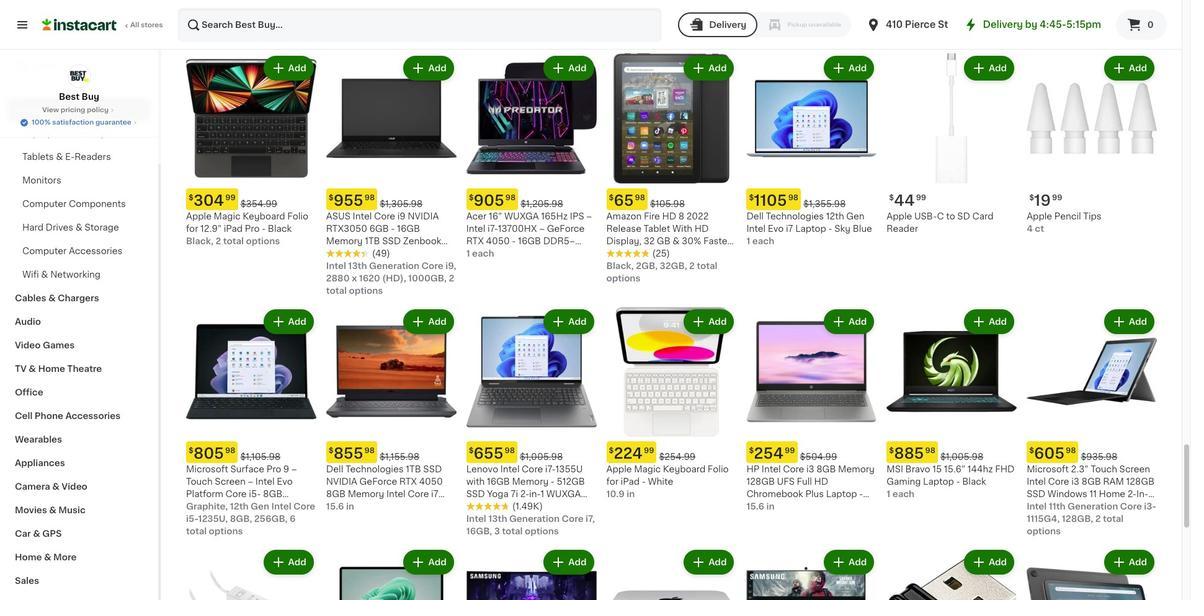 Task type: vqa. For each thing, say whether or not it's contained in the screenshot.
Shop In-Store's Shop
no



Task type: locate. For each thing, give the bounding box(es) containing it.
1 128gb from the left
[[747, 478, 775, 487]]

16gb up predator
[[518, 237, 541, 245]]

generation up (hd),
[[369, 262, 420, 270]]

rtx inside nvidia geforce rtx 4070, 2 total options
[[541, 0, 560, 4]]

intel down 1105
[[747, 224, 766, 233]]

intel inside intel 13th generation core i9, 2880 x 1620 (hd), 1000gb, 2 total options
[[326, 262, 346, 270]]

98 right 905
[[506, 194, 516, 201]]

hard drives & storage
[[22, 223, 119, 232]]

$ 19 99
[[1029, 193, 1062, 208]]

for
[[186, 224, 198, 233], [697, 249, 709, 258], [606, 478, 619, 487]]

$ 1105 98 $1,355.98 dell technologies 12th gen intel evo i7 laptop - sky blue 1 each
[[747, 193, 872, 245]]

product group containing 905
[[466, 53, 597, 283]]

1 horizontal spatial black,
[[606, 262, 634, 270]]

geforce up ddr5–
[[547, 224, 585, 233]]

0 vertical spatial 12th
[[996, 0, 1015, 4]]

2 horizontal spatial gaming
[[887, 478, 921, 487]]

lenovo
[[466, 466, 498, 474]]

1 vertical spatial 12th
[[826, 212, 844, 221]]

dell inside the '$ 1105 98 $1,355.98 dell technologies 12th gen intel evo i7 laptop - sky blue 1 each'
[[747, 212, 764, 221]]

i7- down 16"
[[488, 224, 498, 233]]

0 vertical spatial 1 each
[[747, 8, 774, 17]]

512gb down 1355u in the bottom left of the page
[[557, 478, 585, 487]]

for down 30%
[[697, 249, 709, 258]]

$805.98 original price: $1,105.98 element
[[186, 442, 316, 464]]

all
[[130, 22, 139, 29]]

service type group
[[678, 12, 851, 37]]

rtx down $1,155.98 on the left
[[399, 478, 417, 487]]

rtx3050
[[326, 224, 367, 233]]

buy up policy
[[82, 92, 99, 101]]

product group
[[186, 53, 316, 247], [326, 53, 456, 297], [466, 53, 597, 283], [606, 53, 737, 285], [747, 53, 877, 247], [887, 53, 1017, 235], [1027, 53, 1157, 235], [186, 307, 316, 538], [326, 307, 456, 524], [466, 307, 597, 538], [606, 307, 737, 501], [747, 307, 877, 513], [887, 307, 1017, 501], [1027, 307, 1157, 538], [186, 548, 316, 601], [326, 548, 456, 601], [466, 548, 597, 601], [606, 548, 737, 601], [747, 548, 877, 601], [887, 548, 1017, 601], [1027, 548, 1157, 601]]

$ for 65
[[609, 194, 614, 201]]

black up platinum
[[1112, 503, 1136, 511]]

1 horizontal spatial 13th
[[488, 515, 507, 524]]

memory inside $ 955 98 $1,305.98 asus intel core i9 nvidia rtx3050 6gb - 16gb memory 1tb ssd zenbook oled laptop - black
[[326, 237, 363, 245]]

1 vertical spatial surface
[[1027, 503, 1061, 511]]

core inside sandstone (metal), intel 12th generation core i5 evo platform, 8gb, 512gb, 6 total options
[[939, 8, 961, 17]]

laptop inside lenovo intel core i7-1355u with 16gb memory - 512gb ssd yoga 7i 2-in-1 wuxga touch-screen laptop - storm grey
[[530, 503, 561, 511]]

product group containing 304
[[186, 53, 316, 247]]

99 for 224
[[644, 448, 654, 455]]

microsoft down the 805
[[186, 466, 228, 474]]

8gb up 11
[[1082, 478, 1101, 487]]

0 horizontal spatial rtx
[[399, 478, 417, 487]]

pro down $354.99
[[245, 224, 260, 233]]

core
[[939, 8, 961, 17], [374, 212, 395, 221], [422, 262, 443, 270], [522, 466, 543, 474], [783, 466, 804, 474], [1048, 478, 1069, 487], [225, 490, 247, 499], [408, 490, 429, 499], [293, 503, 315, 511], [1120, 503, 1142, 511], [562, 515, 584, 524]]

1 horizontal spatial gray
[[466, 274, 487, 283]]

keyboard inside apple magic keyboard folio for ipad - white 10.9 in
[[663, 466, 706, 474]]

1 horizontal spatial 512gb
[[557, 478, 585, 487]]

1 horizontal spatial microsoft
[[1027, 466, 1069, 474]]

ssd inside $ 955 98 $1,305.98 asus intel core i9 nvidia rtx3050 6gb - 16gb memory 1tb ssd zenbook oled laptop - black
[[382, 237, 401, 245]]

intel up 16gb,
[[466, 515, 486, 524]]

gen up the graphite at the bottom left of page
[[251, 503, 269, 511]]

0 vertical spatial magic
[[214, 212, 241, 221]]

delivery for delivery by 4:45-5:15pm
[[983, 20, 1023, 29]]

options inside graphite, 12th gen intel core i5-1235u, 8gb, 256gb, 6 total options
[[209, 528, 243, 536]]

storage
[[85, 223, 119, 232]]

each inside the '$ 1105 98 $1,355.98 dell technologies 12th gen intel evo i7 laptop - sky blue 1 each'
[[752, 237, 774, 245]]

& for more
[[44, 553, 51, 562]]

tv & home theatre
[[15, 365, 102, 373]]

folio left the asus
[[287, 212, 308, 221]]

in down chromebook
[[766, 503, 775, 511]]

i5- inside graphite, 12th gen intel core i5-1235u, 8gb, 256gb, 6 total options
[[186, 515, 198, 524]]

$ 655 98
[[469, 447, 515, 461]]

1 vertical spatial 512gb
[[557, 478, 585, 487]]

intel inside graphite, 12th gen intel core i5-1235u, 8gb, 256gb, 6 total options
[[271, 503, 291, 511]]

2 horizontal spatial evo
[[974, 8, 990, 17]]

955
[[334, 193, 363, 208]]

laptop down in-
[[530, 503, 561, 511]]

technologies for 1105
[[766, 212, 824, 221]]

technologies for 855
[[345, 466, 404, 474]]

- inside $ 805 98 $1,105.98 microsoft surface pro 9 – touch screen – intel evo platform core i5- 8gb memory – 256gb ssd – device only - graphite
[[242, 515, 245, 524]]

0 horizontal spatial 1tb
[[365, 237, 380, 245]]

& inside amazon fire hd 8 2022 release tablet with hd display, 32 gb & 30% faster processor designed for portable entertainment - black
[[673, 237, 680, 245]]

98 inside "$ 655 98"
[[505, 448, 515, 455]]

ipad right 12.9"
[[224, 224, 243, 233]]

generation inside intel 11th generation core i3- 1115g4, 128gb, 2 total options
[[1068, 503, 1118, 511]]

1 each
[[747, 8, 774, 17], [466, 249, 494, 258]]

computers & tablets link
[[7, 98, 151, 122]]

2 15.6 in from the left
[[747, 503, 775, 511]]

1 horizontal spatial 1tb
[[406, 466, 421, 474]]

0 horizontal spatial 15.6 in
[[326, 503, 354, 511]]

- down 13700hx
[[512, 237, 516, 245]]

(hd),
[[382, 274, 406, 283]]

& for home
[[29, 365, 36, 373]]

laptops
[[22, 129, 58, 138]]

- left 'dark'
[[359, 515, 363, 524]]

4050 inside acer 16" wuxga 165hz ips – intel i7-13700hx – geforce rtx 4050 - 16gb ddr5– 512gb ssd predator helios neo 16 gaming laptop - steel gray
[[486, 237, 510, 245]]

intel inside acer 16" wuxga 165hz ips – intel i7-13700hx – geforce rtx 4050 - 16gb ddr5– 512gb ssd predator helios neo 16 gaming laptop - steel gray
[[466, 224, 485, 233]]

128gb inside hp intel core i3 8gb memory 128gb ufs full hd chromebook plus laptop - mineral silver
[[747, 478, 775, 487]]

98 for 905
[[506, 194, 516, 201]]

surface
[[230, 466, 264, 474], [1027, 503, 1061, 511]]

12.9"
[[200, 224, 222, 233]]

rtx
[[541, 0, 560, 4], [466, 237, 484, 245], [399, 478, 417, 487]]

1 horizontal spatial delivery
[[983, 20, 1023, 29]]

screen up ram
[[1120, 466, 1150, 474]]

ssd up type
[[1027, 490, 1045, 499]]

98 right "65"
[[635, 194, 645, 201]]

black
[[268, 224, 292, 233], [393, 249, 417, 258], [606, 274, 630, 283], [962, 478, 986, 487], [1112, 503, 1136, 511]]

(49)
[[372, 249, 390, 258]]

yoga
[[487, 490, 509, 499]]

memory left msi
[[838, 466, 875, 474]]

4050 down $1,155.98 on the left
[[419, 478, 443, 487]]

99 right 19
[[1052, 194, 1062, 201]]

2 2- from the left
[[1128, 490, 1137, 499]]

2 right 4070,
[[589, 0, 595, 4]]

–
[[586, 212, 592, 221], [539, 224, 545, 233], [291, 466, 297, 474], [248, 478, 253, 487], [225, 503, 230, 511], [286, 503, 291, 511]]

99 for 44
[[916, 194, 926, 201]]

0 horizontal spatial for
[[186, 224, 198, 233]]

15.6
[[326, 503, 344, 511], [747, 503, 764, 511]]

1 15.6 in from the left
[[326, 503, 354, 511]]

98 right 655
[[505, 448, 515, 455]]

$ for 905
[[469, 194, 474, 201]]

wuxga up 13700hx
[[504, 212, 539, 221]]

- down 15.6"
[[956, 478, 960, 487]]

1 horizontal spatial pro
[[267, 466, 281, 474]]

fhd right 144hz
[[995, 466, 1015, 474]]

2 horizontal spatial nvidia
[[466, 0, 499, 4]]

product group containing 605
[[1027, 307, 1157, 538]]

sales link
[[7, 570, 151, 593]]

98 right 955
[[365, 194, 375, 201]]

intel inside lenovo intel core i7-1355u with 16gb memory - 512gb ssd yoga 7i 2-in-1 wuxga touch-screen laptop - storm grey
[[501, 466, 520, 474]]

geforce inside acer 16" wuxga 165hz ips – intel i7-13700hx – geforce rtx 4050 - 16gb ddr5– 512gb ssd predator helios neo 16 gaming laptop - steel gray
[[547, 224, 585, 233]]

0 vertical spatial rtx
[[541, 0, 560, 4]]

computers & tablets
[[15, 105, 110, 114]]

$1,005.98
[[520, 453, 563, 462], [940, 453, 984, 462]]

1 microsoft from the left
[[186, 466, 228, 474]]

ssd inside $ 805 98 $1,105.98 microsoft surface pro 9 – touch screen – intel evo platform core i5- 8gb memory – 256gb ssd – device only - graphite
[[265, 503, 284, 511]]

core up windows
[[1048, 478, 1069, 487]]

2 vertical spatial geforce
[[360, 478, 397, 487]]

ssd inside acer 16" wuxga 165hz ips – intel i7-13700hx – geforce rtx 4050 - 16gb ddr5– 512gb ssd predator helios neo 16 gaming laptop - steel gray
[[497, 249, 515, 258]]

1tb
[[365, 237, 380, 245], [406, 466, 421, 474]]

product group containing 44
[[887, 53, 1017, 235]]

8gb up 256gb,
[[263, 490, 283, 499]]

delivery for delivery
[[709, 20, 747, 29]]

hd left 8
[[662, 212, 676, 221]]

0 vertical spatial gaming
[[498, 262, 532, 270]]

intel inside $ 855 98 $1,155.98 dell technologies 1tb ssd nvidia geforce rtx 4050 8gb memory intel core i7 g15 fhd 120hz gaming laptop - dark shadow gray
[[386, 490, 406, 499]]

15.6 for 254
[[747, 503, 764, 511]]

$ 224 99
[[609, 447, 654, 461]]

$ inside $ 44 99
[[889, 194, 894, 201]]

keyboard down $354.99
[[243, 212, 285, 221]]

- left sky
[[829, 224, 832, 233]]

0 vertical spatial accessories
[[69, 247, 122, 256]]

apple up ct
[[1027, 212, 1052, 221]]

$1,205.98
[[521, 200, 563, 208]]

1 vertical spatial computer
[[22, 247, 67, 256]]

magic up white
[[634, 466, 661, 474]]

laptop inside the '$ 1105 98 $1,355.98 dell technologies 12th gen intel evo i7 laptop - sky blue 1 each'
[[795, 224, 826, 233]]

e-
[[65, 153, 75, 161]]

0 vertical spatial 6
[[987, 20, 993, 29]]

delivery inside "button"
[[709, 20, 747, 29]]

1 vertical spatial hd
[[695, 224, 709, 233]]

0 vertical spatial dell
[[747, 212, 764, 221]]

acer
[[466, 212, 487, 221]]

$1,305.98
[[380, 200, 423, 208]]

99
[[225, 194, 236, 201], [916, 194, 926, 201], [1052, 194, 1062, 201], [644, 448, 654, 455], [785, 448, 795, 455]]

2 128gb from the left
[[1126, 478, 1155, 487]]

855
[[334, 447, 363, 461]]

total inside graphite, 12th gen intel core i5-1235u, 8gb, 256gb, 6 total options
[[186, 528, 207, 536]]

1 vertical spatial nvidia
[[408, 212, 439, 221]]

1 vertical spatial tablets
[[22, 153, 54, 161]]

ssd inside microsoft 2.3" touch screen intel core i3 8gb ram 128gb ssd windows 11 home 2-in-1 surface pro 7+ with black type cover - platinum
[[1027, 490, 1045, 499]]

2 horizontal spatial 16gb
[[518, 237, 541, 245]]

0 vertical spatial surface
[[230, 466, 264, 474]]

1 15.6 from the left
[[326, 503, 344, 511]]

0 horizontal spatial black,
[[186, 237, 214, 245]]

$655.98 original price: $1,005.98 element
[[466, 442, 597, 464]]

hard drives & storage link
[[7, 216, 151, 239]]

2 down 12.9"
[[216, 237, 221, 245]]

1 horizontal spatial 4050
[[486, 237, 510, 245]]

1 vertical spatial with
[[1092, 503, 1110, 511]]

16gb inside acer 16" wuxga 165hz ips – intel i7-13700hx – geforce rtx 4050 - 16gb ddr5– 512gb ssd predator helios neo 16 gaming laptop - steel gray
[[518, 237, 541, 245]]

99 right '44'
[[916, 194, 926, 201]]

0 horizontal spatial video
[[15, 341, 41, 350]]

0 horizontal spatial pro
[[245, 224, 260, 233]]

laptop down 15
[[923, 478, 954, 487]]

1 vertical spatial 13th
[[488, 515, 507, 524]]

2- inside microsoft 2.3" touch screen intel core i3 8gb ram 128gb ssd windows 11 home 2-in-1 surface pro 7+ with black type cover - platinum
[[1128, 490, 1137, 499]]

2 horizontal spatial pro
[[1063, 503, 1078, 511]]

core down in-
[[1120, 503, 1142, 511]]

gaming inside $ 855 98 $1,155.98 dell technologies 1tb ssd nvidia geforce rtx 4050 8gb memory intel core i7 g15 fhd 120hz gaming laptop - dark shadow gray
[[396, 503, 430, 511]]

8gb up the g15
[[326, 490, 346, 499]]

$1,005.98 for 655
[[520, 453, 563, 462]]

ipad inside $ 304 99 $354.99 apple magic keyboard folio for 12.9" ipad pro - black black, 2 total options
[[224, 224, 243, 233]]

screen inside lenovo intel core i7-1355u with 16gb memory - 512gb ssd yoga 7i 2-in-1 wuxga touch-screen laptop - storm grey
[[497, 503, 528, 511]]

1 horizontal spatial magic
[[634, 466, 661, 474]]

$ for 254
[[749, 448, 754, 455]]

304
[[193, 193, 224, 208]]

$ for 885
[[889, 448, 894, 455]]

core up ufs
[[783, 466, 804, 474]]

15.6 in for 855
[[326, 503, 354, 511]]

by
[[1025, 20, 1038, 29]]

accessories
[[69, 247, 122, 256], [65, 412, 121, 421]]

98 inside $ 955 98 $1,305.98 asus intel core i9 nvidia rtx3050 6gb - 16gb memory 1tb ssd zenbook oled laptop - black
[[365, 194, 375, 201]]

i5- up the 256gb at the bottom left of page
[[249, 490, 261, 499]]

99 for 254
[[785, 448, 795, 455]]

platinum
[[1085, 515, 1123, 524]]

product group containing 655
[[466, 307, 597, 538]]

0 horizontal spatial i5-
[[186, 515, 198, 524]]

7i
[[511, 490, 518, 499]]

geforce left 4070,
[[501, 0, 539, 4]]

black down 144hz
[[962, 478, 986, 487]]

1 vertical spatial i7-
[[545, 466, 556, 474]]

0 vertical spatial i3
[[806, 466, 814, 474]]

hd down the 2022
[[695, 224, 709, 233]]

16
[[487, 262, 496, 270]]

core inside $ 955 98 $1,305.98 asus intel core i9 nvidia rtx3050 6gb - 16gb memory 1tb ssd zenbook oled laptop - black
[[374, 212, 395, 221]]

gen inside the '$ 1105 98 $1,355.98 dell technologies 12th gen intel evo i7 laptop - sky blue 1 each'
[[846, 212, 865, 221]]

screen inside microsoft 2.3" touch screen intel core i3 8gb ram 128gb ssd windows 11 home 2-in-1 surface pro 7+ with black type cover - platinum
[[1120, 466, 1150, 474]]

13th up x
[[348, 262, 367, 270]]

6 right 512gb,
[[987, 20, 993, 29]]

98 inside the '$ 1105 98 $1,355.98 dell technologies 12th gen intel evo i7 laptop - sky blue 1 each'
[[788, 194, 798, 201]]

microsoft down 605
[[1027, 466, 1069, 474]]

2- right 11
[[1128, 490, 1137, 499]]

apple for apple usb-c to sd card reader
[[887, 212, 912, 221]]

2 $1,005.98 from the left
[[940, 453, 984, 462]]

13th for 655
[[488, 515, 507, 524]]

add button
[[265, 57, 313, 79], [405, 57, 453, 79], [545, 57, 593, 79], [685, 57, 733, 79], [825, 57, 873, 79], [965, 57, 1013, 79], [1105, 57, 1153, 79], [265, 311, 313, 333], [405, 311, 453, 333], [545, 311, 593, 333], [685, 311, 733, 333], [825, 311, 873, 333], [965, 311, 1013, 333], [1105, 311, 1153, 333], [265, 552, 313, 574], [405, 552, 453, 574], [545, 552, 593, 574], [685, 552, 733, 574], [825, 552, 873, 574], [965, 552, 1013, 574], [1105, 552, 1153, 574]]

2 computer from the top
[[22, 247, 67, 256]]

0 vertical spatial 1tb
[[365, 237, 380, 245]]

intel down 605
[[1027, 478, 1046, 487]]

screen inside $ 805 98 $1,105.98 microsoft surface pro 9 – touch screen – intel evo platform core i5- 8gb memory – 256gb ssd – device only - graphite
[[215, 478, 246, 487]]

keyboard down $254.99
[[663, 466, 706, 474]]

1 horizontal spatial gaming
[[498, 262, 532, 270]]

entertainment
[[646, 262, 708, 270]]

0
[[1148, 20, 1154, 29]]

1 horizontal spatial dell
[[747, 212, 764, 221]]

98 inside '$ 905 98'
[[506, 194, 516, 201]]

$ inside $ 304 99 $354.99 apple magic keyboard folio for 12.9" ipad pro - black black, 2 total options
[[189, 194, 193, 201]]

memory down platform
[[186, 503, 223, 511]]

None search field
[[177, 7, 662, 42]]

4050 down 13700hx
[[486, 237, 510, 245]]

pro
[[245, 224, 260, 233], [267, 466, 281, 474], [1063, 503, 1078, 511]]

in-
[[529, 490, 541, 499]]

$ for 304
[[189, 194, 193, 201]]

best
[[59, 92, 80, 101]]

$304.99 original price: $354.99 element
[[186, 188, 316, 210]]

$254.99 original price: $504.99 element
[[747, 442, 877, 464]]

gaming up the shadow in the bottom of the page
[[396, 503, 430, 511]]

technologies inside $ 855 98 $1,155.98 dell technologies 1tb ssd nvidia geforce rtx 4050 8gb memory intel core i7 g15 fhd 120hz gaming laptop - dark shadow gray
[[345, 466, 404, 474]]

1 horizontal spatial for
[[606, 478, 619, 487]]

silver
[[781, 503, 805, 511]]

655
[[474, 447, 503, 461]]

black, down the processor
[[606, 262, 634, 270]]

0 vertical spatial black,
[[186, 237, 214, 245]]

100%
[[32, 119, 51, 126]]

buy
[[35, 37, 52, 45], [82, 92, 99, 101]]

0 horizontal spatial i3
[[806, 466, 814, 474]]

with up platinum
[[1092, 503, 1110, 511]]

fhd inside msi bravo 15 15.6" 144hz fhd gaming laptop - black 1 each
[[995, 466, 1015, 474]]

$ inside $ 805 98 $1,105.98 microsoft surface pro 9 – touch screen – intel evo platform core i5- 8gb memory – 256gb ssd – device only - graphite
[[189, 448, 193, 455]]

product group containing 885
[[887, 307, 1017, 501]]

0 horizontal spatial geforce
[[360, 478, 397, 487]]

$1,005.98 up 1355u in the bottom left of the page
[[520, 453, 563, 462]]

gaming down msi
[[887, 478, 921, 487]]

0 vertical spatial geforce
[[501, 0, 539, 4]]

tv & home theatre link
[[7, 357, 151, 381]]

2 vertical spatial rtx
[[399, 478, 417, 487]]

computer down the hard
[[22, 247, 67, 256]]

processor
[[606, 249, 651, 258]]

black down $354.99
[[268, 224, 292, 233]]

intel inside $ 955 98 $1,305.98 asus intel core i9 nvidia rtx3050 6gb - 16gb memory 1tb ssd zenbook oled laptop - black
[[353, 212, 372, 221]]

1 horizontal spatial surface
[[1027, 503, 1061, 511]]

movies & music link
[[7, 499, 151, 522]]

0 vertical spatial 4050
[[486, 237, 510, 245]]

- left white
[[642, 478, 646, 487]]

1105
[[754, 193, 787, 208]]

98 right the 805
[[225, 448, 235, 455]]

each inside msi bravo 15 15.6" 144hz fhd gaming laptop - black 1 each
[[893, 490, 915, 499]]

0 vertical spatial i7
[[786, 224, 793, 233]]

$ for 224
[[609, 448, 614, 455]]

2 15.6 from the left
[[747, 503, 764, 511]]

0 vertical spatial pro
[[245, 224, 260, 233]]

1 vertical spatial rtx
[[466, 237, 484, 245]]

generation down "(1.49k)"
[[509, 515, 560, 524]]

2 horizontal spatial in
[[766, 503, 775, 511]]

$224.99 original price: $254.99 element
[[606, 442, 737, 464]]

1 $1,005.98 from the left
[[520, 453, 563, 462]]

microsoft inside microsoft 2.3" touch screen intel core i3 8gb ram 128gb ssd windows 11 home 2-in-1 surface pro 7+ with black type cover - platinum
[[1027, 466, 1069, 474]]

1 vertical spatial black,
[[606, 262, 634, 270]]

Search field
[[179, 9, 661, 41]]

core up the 256gb at the bottom left of page
[[225, 490, 247, 499]]

tv
[[15, 365, 27, 373]]

$ inside the $ 605 98
[[1029, 448, 1034, 455]]

1 vertical spatial pro
[[267, 466, 281, 474]]

1 horizontal spatial rtx
[[466, 237, 484, 245]]

15.6 down chromebook
[[747, 503, 764, 511]]

intel up rtx3050
[[353, 212, 372, 221]]

1 vertical spatial keyboard
[[663, 466, 706, 474]]

dark
[[365, 515, 386, 524]]

1 vertical spatial 16gb
[[518, 237, 541, 245]]

1235u,
[[198, 515, 228, 524]]

98 for 655
[[505, 448, 515, 455]]

core up the shadow in the bottom of the page
[[408, 490, 429, 499]]

tablets up 100% satisfaction guarantee
[[77, 105, 110, 114]]

gray inside acer 16" wuxga 165hz ips – intel i7-13700hx – geforce rtx 4050 - 16gb ddr5– 512gb ssd predator helios neo 16 gaming laptop - steel gray
[[466, 274, 487, 283]]

2 microsoft from the left
[[1027, 466, 1069, 474]]

best buy
[[59, 92, 99, 101]]

dell inside $ 855 98 $1,155.98 dell technologies 1tb ssd nvidia geforce rtx 4050 8gb memory intel core i7 g15 fhd 120hz gaming laptop - dark shadow gray
[[326, 466, 343, 474]]

1 vertical spatial geforce
[[547, 224, 585, 233]]

6 right 256gb,
[[290, 515, 296, 524]]

0 vertical spatial screen
[[1120, 466, 1150, 474]]

ssd inside $ 855 98 $1,155.98 dell technologies 1tb ssd nvidia geforce rtx 4050 8gb memory intel core i7 g15 fhd 120hz gaming laptop - dark shadow gray
[[423, 466, 442, 474]]

1 vertical spatial folio
[[708, 466, 729, 474]]

dell down 1105
[[747, 212, 764, 221]]

512gb
[[466, 249, 495, 258], [557, 478, 585, 487]]

1 horizontal spatial nvidia
[[408, 212, 439, 221]]

0 vertical spatial evo
[[974, 8, 990, 17]]

1 each button
[[747, 0, 877, 18]]

& for e-
[[56, 153, 63, 161]]

intel up type
[[1027, 503, 1047, 511]]

1 2- from the left
[[520, 490, 529, 499]]

dell down 855
[[326, 466, 343, 474]]

technologies inside the '$ 1105 98 $1,355.98 dell technologies 12th gen intel evo i7 laptop - sky blue 1 each'
[[766, 212, 824, 221]]

98 for 955
[[365, 194, 375, 201]]

2 vertical spatial 16gb
[[487, 478, 510, 487]]

0 horizontal spatial microsoft
[[186, 466, 228, 474]]

0 horizontal spatial 4050
[[419, 478, 443, 487]]

laptop inside $ 955 98 $1,305.98 asus intel core i9 nvidia rtx3050 6gb - 16gb memory 1tb ssd zenbook oled laptop - black
[[354, 249, 385, 258]]

0 horizontal spatial surface
[[230, 466, 264, 474]]

99 inside $ 44 99
[[916, 194, 926, 201]]

$ inside $ 254 99
[[749, 448, 754, 455]]

core inside microsoft 2.3" touch screen intel core i3 8gb ram 128gb ssd windows 11 home 2-in-1 surface pro 7+ with black type cover - platinum
[[1048, 478, 1069, 487]]

1 vertical spatial 6
[[290, 515, 296, 524]]

1 inside msi bravo 15 15.6" 144hz fhd gaming laptop - black 1 each
[[887, 490, 890, 499]]

stores
[[141, 22, 163, 29]]

98 right 1105
[[788, 194, 798, 201]]

microsoft
[[186, 466, 228, 474], [1027, 466, 1069, 474]]

- down the 256gb at the bottom left of page
[[242, 515, 245, 524]]

evo down 9
[[277, 478, 293, 487]]

2 vertical spatial 12th
[[230, 503, 249, 511]]

intel inside hp intel core i3 8gb memory 128gb ufs full hd chromebook plus laptop - mineral silver
[[762, 466, 781, 474]]

pro left 9
[[267, 466, 281, 474]]

memory up the 120hz
[[348, 490, 384, 499]]

11
[[1090, 490, 1097, 499]]

audio link
[[7, 310, 151, 334]]

1 vertical spatial fhd
[[345, 503, 365, 511]]

core down the (metal),
[[939, 8, 961, 17]]

evo right i5
[[974, 8, 990, 17]]

generation for intel 13th generation core i7, 16gb, 3 total options
[[509, 515, 560, 524]]

with inside lenovo intel core i7-1355u with 16gb memory - 512gb ssd yoga 7i 2-in-1 wuxga touch-screen laptop - storm grey
[[466, 478, 485, 487]]

product group containing 224
[[606, 307, 737, 501]]

apple magic keyboard folio for ipad - white 10.9 in
[[606, 466, 729, 499]]

in for 254
[[766, 503, 775, 511]]

$ inside '$ 905 98'
[[469, 194, 474, 201]]

components
[[69, 200, 126, 208]]

intel 13th generation core i7, 16gb, 3 total options
[[466, 515, 595, 536]]

$ for 19
[[1029, 194, 1034, 201]]

1 vertical spatial for
[[697, 249, 709, 258]]

9
[[283, 466, 289, 474]]

0 horizontal spatial 6
[[290, 515, 296, 524]]

0 horizontal spatial delivery
[[709, 20, 747, 29]]

98 inside $ 885 98
[[925, 448, 936, 455]]

core down storm
[[562, 515, 584, 524]]

computer inside computer accessories link
[[22, 247, 67, 256]]

surface down $805.98 original price: $1,105.98 element
[[230, 466, 264, 474]]

ram
[[1103, 478, 1124, 487]]

13700hx
[[498, 224, 537, 233]]

bravo
[[906, 466, 930, 474]]

i7- inside lenovo intel core i7-1355u with 16gb memory - 512gb ssd yoga 7i 2-in-1 wuxga touch-screen laptop - storm grey
[[545, 466, 556, 474]]

video down audio
[[15, 341, 41, 350]]

monitors
[[22, 176, 61, 185]]

sandstone
[[887, 0, 935, 4]]

intel inside $ 805 98 $1,105.98 microsoft surface pro 9 – touch screen – intel evo platform core i5- 8gb memory – 256gb ssd – device only - graphite
[[256, 478, 275, 487]]

games
[[43, 341, 75, 350]]

0 horizontal spatial with
[[466, 478, 485, 487]]

2 horizontal spatial geforce
[[547, 224, 585, 233]]

98 for 1105
[[788, 194, 798, 201]]

12th up delivery by 4:45-5:15pm link
[[996, 0, 1015, 4]]

nvidia inside nvidia geforce rtx 4070, 2 total options
[[466, 0, 499, 4]]

1 computer from the top
[[22, 200, 67, 208]]

asus
[[326, 212, 351, 221]]

home down video games
[[38, 365, 65, 373]]

905
[[474, 193, 504, 208]]

designed
[[653, 249, 695, 258]]

keyboard inside $ 304 99 $354.99 apple magic keyboard folio for 12.9" ipad pro - black black, 2 total options
[[243, 212, 285, 221]]

wifi & networking
[[22, 270, 101, 279]]

cables & chargers link
[[7, 287, 151, 310]]

0 horizontal spatial i7-
[[488, 224, 498, 233]]

1 vertical spatial ipad
[[621, 478, 640, 487]]

i3 inside microsoft 2.3" touch screen intel core i3 8gb ram 128gb ssd windows 11 home 2-in-1 surface pro 7+ with black type cover - platinum
[[1072, 478, 1079, 487]]

2 vertical spatial for
[[606, 478, 619, 487]]

8gb inside hp intel core i3 8gb memory 128gb ufs full hd chromebook plus laptop - mineral silver
[[817, 466, 836, 474]]

2- inside lenovo intel core i7-1355u with 16gb memory - 512gb ssd yoga 7i 2-in-1 wuxga touch-screen laptop - storm grey
[[520, 490, 529, 499]]

0 vertical spatial i7-
[[488, 224, 498, 233]]

0 horizontal spatial screen
[[215, 478, 246, 487]]

1 vertical spatial 4050
[[419, 478, 443, 487]]

0 vertical spatial 512gb
[[466, 249, 495, 258]]

805
[[193, 447, 224, 461]]

camera & video
[[15, 483, 87, 491]]

99 right 224
[[644, 448, 654, 455]]

gray down 'neo' at the top of page
[[466, 274, 487, 283]]

& for networking
[[41, 270, 48, 279]]

1 vertical spatial 1tb
[[406, 466, 421, 474]]

0 horizontal spatial fhd
[[345, 503, 365, 511]]

i7- down '$655.98 original price: $1,005.98' element
[[545, 466, 556, 474]]

view
[[42, 107, 59, 114]]

& for gps
[[33, 530, 40, 539]]

black inside msi bravo 15 15.6" 144hz fhd gaming laptop - black 1 each
[[962, 478, 986, 487]]

0 horizontal spatial keyboard
[[243, 212, 285, 221]]

tablets down laptops
[[22, 153, 54, 161]]

512gb inside lenovo intel core i7-1355u with 16gb memory - 512gb ssd yoga 7i 2-in-1 wuxga touch-screen laptop - storm grey
[[557, 478, 585, 487]]

i7-
[[488, 224, 498, 233], [545, 466, 556, 474]]

0 horizontal spatial 16gb
[[397, 224, 420, 233]]

generation for intel 13th generation core i9, 2880 x 1620 (hd), 1000gb, 2 total options
[[369, 262, 420, 270]]

laptop up 1620
[[354, 249, 385, 258]]

0 horizontal spatial gen
[[251, 503, 269, 511]]

0 horizontal spatial 128gb
[[747, 478, 775, 487]]

15.6 in down chromebook
[[747, 503, 775, 511]]

geforce
[[501, 0, 539, 4], [547, 224, 585, 233], [360, 478, 397, 487]]

evo inside the '$ 1105 98 $1,355.98 dell technologies 12th gen intel evo i7 laptop - sky blue 1 each'
[[768, 224, 784, 233]]

1 horizontal spatial 6
[[987, 20, 993, 29]]



Task type: describe. For each thing, give the bounding box(es) containing it.
wuxga inside lenovo intel core i7-1355u with 16gb memory - 512gb ssd yoga 7i 2-in-1 wuxga touch-screen laptop - storm grey
[[546, 490, 581, 499]]

3
[[494, 528, 500, 536]]

2 vertical spatial home
[[15, 553, 42, 562]]

$ for 655
[[469, 448, 474, 455]]

- right '6gb'
[[391, 224, 395, 233]]

fhd inside $ 855 98 $1,155.98 dell technologies 1tb ssd nvidia geforce rtx 4050 8gb memory intel core i7 g15 fhd 120hz gaming laptop - dark shadow gray
[[345, 503, 365, 511]]

- inside $ 855 98 $1,155.98 dell technologies 1tb ssd nvidia geforce rtx 4050 8gb memory intel core i7 g15 fhd 120hz gaming laptop - dark shadow gray
[[359, 515, 363, 524]]

i3-
[[1144, 503, 1156, 511]]

98 for 65
[[635, 194, 645, 201]]

car & gps
[[15, 530, 62, 539]]

6 inside sandstone (metal), intel 12th generation core i5 evo platform, 8gb, 512gb, 6 total options
[[987, 20, 993, 29]]

i7 inside $ 855 98 $1,155.98 dell technologies 1tb ssd nvidia geforce rtx 4050 8gb memory intel core i7 g15 fhd 120hz gaming laptop - dark shadow gray
[[431, 490, 438, 499]]

- inside msi bravo 15 15.6" 144hz fhd gaming laptop - black 1 each
[[956, 478, 960, 487]]

$ for 44
[[889, 194, 894, 201]]

256gb
[[232, 503, 263, 511]]

0 vertical spatial tablets
[[77, 105, 110, 114]]

– down 165hz
[[539, 224, 545, 233]]

computer accessories link
[[7, 239, 151, 263]]

0 vertical spatial video
[[15, 341, 41, 350]]

black, inside $ 304 99 $354.99 apple magic keyboard folio for 12.9" ipad pro - black black, 2 total options
[[186, 237, 214, 245]]

theatre
[[67, 365, 102, 373]]

1tb inside $ 955 98 $1,305.98 asus intel core i9 nvidia rtx3050 6gb - 16gb memory 1tb ssd zenbook oled laptop - black
[[365, 237, 380, 245]]

gps
[[42, 530, 62, 539]]

computer for computer accessories
[[22, 247, 67, 256]]

intel inside intel 13th generation core i7, 16gb, 3 total options
[[466, 515, 486, 524]]

surface inside $ 805 98 $1,105.98 microsoft surface pro 9 – touch screen – intel evo platform core i5- 8gb memory – 256gb ssd – device only - graphite
[[230, 466, 264, 474]]

8gb, inside sandstone (metal), intel 12th generation core i5 evo platform, 8gb, 512gb, 6 total options
[[930, 20, 952, 29]]

30%
[[682, 237, 701, 245]]

99 for 304
[[225, 194, 236, 201]]

office link
[[7, 381, 151, 405]]

movies
[[15, 506, 47, 515]]

laptop inside $ 855 98 $1,155.98 dell technologies 1tb ssd nvidia geforce rtx 4050 8gb memory intel core i7 g15 fhd 120hz gaming laptop - dark shadow gray
[[326, 515, 357, 524]]

44
[[894, 193, 915, 208]]

ddr5–
[[543, 237, 575, 245]]

$885.98 original price: $1,005.98 element
[[887, 442, 1017, 464]]

16gb inside lenovo intel core i7-1355u with 16gb memory - 512gb ssd yoga 7i 2-in-1 wuxga touch-screen laptop - storm grey
[[487, 478, 510, 487]]

$ 254 99
[[749, 447, 795, 461]]

- down '$655.98 original price: $1,005.98' element
[[551, 478, 555, 487]]

i5
[[963, 8, 971, 17]]

254
[[754, 447, 784, 461]]

generation for intel 11th generation core i3- 1115g4, 128gb, 2 total options
[[1068, 503, 1118, 511]]

product group containing 855
[[326, 307, 456, 524]]

with
[[673, 224, 692, 233]]

605
[[1034, 447, 1065, 461]]

1000gb,
[[408, 274, 447, 283]]

for inside $ 304 99 $354.99 apple magic keyboard folio for 12.9" ipad pro - black black, 2 total options
[[186, 224, 198, 233]]

intel inside intel 11th generation core i3- 1115g4, 128gb, 2 total options
[[1027, 503, 1047, 511]]

8gb inside microsoft 2.3" touch screen intel core i3 8gb ram 128gb ssd windows 11 home 2-in-1 surface pro 7+ with black type cover - platinum
[[1082, 478, 1101, 487]]

chargers
[[58, 294, 99, 303]]

touch inside microsoft 2.3" touch screen intel core i3 8gb ram 128gb ssd windows 11 home 2-in-1 surface pro 7+ with black type cover - platinum
[[1091, 466, 1117, 474]]

camera & video link
[[7, 475, 151, 499]]

fire
[[644, 212, 660, 221]]

pencil
[[1055, 212, 1081, 221]]

410
[[886, 20, 903, 29]]

$ for 1105
[[749, 194, 754, 201]]

15.6 for 855
[[326, 503, 344, 511]]

core inside intel 11th generation core i3- 1115g4, 128gb, 2 total options
[[1120, 503, 1142, 511]]

ufs
[[777, 478, 795, 487]]

options inside intel 13th generation core i9, 2880 x 1620 (hd), 1000gb, 2 total options
[[349, 286, 383, 295]]

5:15pm
[[1067, 20, 1101, 29]]

16gb,
[[466, 528, 492, 536]]

1tb inside $ 855 98 $1,155.98 dell technologies 1tb ssd nvidia geforce rtx 4050 8gb memory intel core i7 g15 fhd 120hz gaming laptop - dark shadow gray
[[406, 466, 421, 474]]

display,
[[606, 237, 642, 245]]

$1,105.98 original price: $1,355.98 element
[[747, 188, 877, 210]]

$ for 955
[[329, 194, 334, 201]]

98 for 805
[[225, 448, 235, 455]]

512gb,
[[954, 20, 985, 29]]

19
[[1034, 193, 1051, 208]]

1 each inside product group
[[466, 249, 494, 258]]

total inside sandstone (metal), intel 12th generation core i5 evo platform, 8gb, 512gb, 6 total options
[[995, 20, 1016, 29]]

0 vertical spatial hd
[[662, 212, 676, 221]]

1 inside lenovo intel core i7-1355u with 16gb memory - 512gb ssd yoga 7i 2-in-1 wuxga touch-screen laptop - storm grey
[[541, 490, 544, 499]]

networking
[[50, 270, 101, 279]]

- inside apple magic keyboard folio for ipad - white 10.9 in
[[642, 478, 646, 487]]

98 for 855
[[365, 448, 375, 455]]

15.6 in for 254
[[747, 503, 775, 511]]

tablet
[[644, 224, 670, 233]]

nvidia for 855
[[326, 478, 357, 487]]

98 for 885
[[925, 448, 936, 455]]

evo inside $ 805 98 $1,105.98 microsoft surface pro 9 – touch screen – intel evo platform core i5- 8gb memory – 256gb ssd – device only - graphite
[[277, 478, 293, 487]]

dell for 855
[[326, 466, 343, 474]]

ips
[[570, 212, 584, 221]]

black inside amazon fire hd 8 2022 release tablet with hd display, 32 gb & 30% faster processor designed for portable entertainment - black
[[606, 274, 630, 283]]

in for 855
[[346, 503, 354, 511]]

i9,
[[446, 262, 456, 270]]

& for music
[[49, 506, 56, 515]]

gaming inside msi bravo 15 15.6" 144hz fhd gaming laptop - black 1 each
[[887, 478, 921, 487]]

& for video
[[52, 483, 60, 491]]

0 vertical spatial home
[[38, 365, 65, 373]]

1 horizontal spatial video
[[62, 483, 87, 491]]

with inside microsoft 2.3" touch screen intel core i3 8gb ram 128gb ssd windows 11 home 2-in-1 surface pro 7+ with black type cover - platinum
[[1092, 503, 1110, 511]]

– up the 256gb at the bottom left of page
[[248, 478, 253, 487]]

$955.98 original price: $1,305.98 element
[[326, 188, 456, 210]]

mineral
[[747, 503, 779, 511]]

- inside $ 304 99 $354.99 apple magic keyboard folio for 12.9" ipad pro - black black, 2 total options
[[262, 224, 266, 233]]

wuxga inside acer 16" wuxga 165hz ips – intel i7-13700hx – geforce rtx 4050 - 16gb ddr5– 512gb ssd predator helios neo 16 gaming laptop - steel gray
[[504, 212, 539, 221]]

computer for computer components
[[22, 200, 67, 208]]

intel inside the '$ 1105 98 $1,355.98 dell technologies 12th gen intel evo i7 laptop - sky blue 1 each'
[[747, 224, 766, 233]]

options inside nvidia geforce rtx 4070, 2 total options
[[489, 8, 523, 17]]

– up the only
[[225, 503, 230, 511]]

$504.99
[[800, 453, 837, 462]]

product group containing 955
[[326, 53, 456, 297]]

video games
[[15, 341, 75, 350]]

100% satisfaction guarantee
[[32, 119, 131, 126]]

– up 256gb,
[[286, 503, 291, 511]]

cell phone accessories
[[15, 412, 121, 421]]

2022
[[687, 212, 709, 221]]

apple usb-c to sd card reader
[[887, 212, 994, 233]]

memory inside $ 805 98 $1,105.98 microsoft surface pro 9 – touch screen – intel evo platform core i5- 8gb memory – 256gb ssd – device only - graphite
[[186, 503, 223, 511]]

& for chargers
[[48, 294, 56, 303]]

core inside hp intel core i3 8gb memory 128gb ufs full hd chromebook plus laptop - mineral silver
[[783, 466, 804, 474]]

1 inside microsoft 2.3" touch screen intel core i3 8gb ram 128gb ssd windows 11 home 2-in-1 surface pro 7+ with black type cover - platinum
[[1148, 490, 1152, 499]]

helios
[[557, 249, 585, 258]]

98 for 605
[[1066, 448, 1076, 455]]

2.3"
[[1071, 466, 1089, 474]]

wifi
[[22, 270, 39, 279]]

total inside intel 13th generation core i9, 2880 x 1620 (hd), 1000gb, 2 total options
[[326, 286, 347, 295]]

memory inside $ 855 98 $1,155.98 dell technologies 1tb ssd nvidia geforce rtx 4050 8gb memory intel core i7 g15 fhd 120hz gaming laptop - dark shadow gray
[[348, 490, 384, 499]]

touch inside $ 805 98 $1,105.98 microsoft surface pro 9 – touch screen – intel evo platform core i5- 8gb memory – 256gb ssd – device only - graphite
[[186, 478, 213, 487]]

$905.98 original price: $1,205.98 element
[[466, 188, 597, 210]]

– right ips
[[586, 212, 592, 221]]

1 vertical spatial accessories
[[65, 412, 121, 421]]

best buy logo image
[[67, 65, 91, 88]]

12th inside graphite, 12th gen intel core i5-1235u, 8gb, 256gb, 6 total options
[[230, 503, 249, 511]]

all stores
[[130, 22, 163, 29]]

graphite
[[248, 515, 286, 524]]

- left storm
[[563, 503, 567, 511]]

product group containing 19
[[1027, 53, 1157, 235]]

each inside button
[[752, 8, 774, 17]]

2 inside intel 11th generation core i3- 1115g4, 128gb, 2 total options
[[1095, 515, 1101, 524]]

32
[[644, 237, 655, 245]]

drives
[[46, 223, 73, 232]]

$1,005.98 for 885
[[940, 453, 984, 462]]

sandstone (metal), intel 12th generation core i5 evo platform, 8gb, 512gb, 6 total options button
[[887, 0, 1017, 43]]

- up intel 13th generation core i9, 2880 x 1620 (hd), 1000gb, 2 total options
[[387, 249, 391, 258]]

buy it again link
[[7, 29, 151, 53]]

cables & chargers
[[15, 294, 99, 303]]

hard
[[22, 223, 43, 232]]

core inside lenovo intel core i7-1355u with 16gb memory - 512gb ssd yoga 7i 2-in-1 wuxga touch-screen laptop - storm grey
[[522, 466, 543, 474]]

512gb inside acer 16" wuxga 165hz ips – intel i7-13700hx – geforce rtx 4050 - 16gb ddr5– 512gb ssd predator helios neo 16 gaming laptop - steel gray
[[466, 249, 495, 258]]

instacart logo image
[[42, 17, 117, 32]]

– right 9
[[291, 466, 297, 474]]

monitors link
[[7, 169, 151, 192]]

device
[[186, 515, 216, 524]]

& for desktops
[[60, 129, 67, 138]]

gen inside graphite, 12th gen intel core i5-1235u, 8gb, 256gb, 6 total options
[[251, 503, 269, 511]]

again
[[63, 37, 87, 45]]

folio inside $ 304 99 $354.99 apple magic keyboard folio for 12.9" ipad pro - black black, 2 total options
[[287, 212, 308, 221]]

movies & music
[[15, 506, 86, 515]]

dell for 1105
[[747, 212, 764, 221]]

16gb inside $ 955 98 $1,305.98 asus intel core i9 nvidia rtx3050 6gb - 16gb memory 1tb ssd zenbook oled laptop - black
[[397, 224, 420, 233]]

in inside apple magic keyboard folio for ipad - white 10.9 in
[[627, 490, 635, 499]]

usb-
[[914, 212, 937, 221]]

12th inside sandstone (metal), intel 12th generation core i5 evo platform, 8gb, 512gb, 6 total options
[[996, 0, 1015, 4]]

1 each inside button
[[747, 8, 774, 17]]

& for tablets
[[68, 105, 75, 114]]

white
[[648, 478, 673, 487]]

$ 955 98 $1,305.98 asus intel core i9 nvidia rtx3050 6gb - 16gb memory 1tb ssd zenbook oled laptop - black
[[326, 193, 441, 258]]

- inside amazon fire hd 8 2022 release tablet with hd display, 32 gb & 30% faster processor designed for portable entertainment - black
[[710, 262, 714, 270]]

grey
[[466, 515, 488, 524]]

$ 855 98 $1,155.98 dell technologies 1tb ssd nvidia geforce rtx 4050 8gb memory intel core i7 g15 fhd 120hz gaming laptop - dark shadow gray
[[326, 447, 446, 524]]

99 for 19
[[1052, 194, 1062, 201]]

8gb inside $ 805 98 $1,105.98 microsoft surface pro 9 – touch screen – intel evo platform core i5- 8gb memory – 256gb ssd – device only - graphite
[[263, 490, 283, 499]]

cell phone accessories link
[[7, 405, 151, 428]]

oled
[[326, 249, 352, 258]]

options inside intel 11th generation core i3- 1115g4, 128gb, 2 total options
[[1027, 528, 1061, 536]]

nvidia geforce rtx 4070, 2 total options
[[466, 0, 595, 17]]

pro inside microsoft 2.3" touch screen intel core i3 8gb ram 128gb ssd windows 11 home 2-in-1 surface pro 7+ with black type cover - platinum
[[1063, 503, 1078, 511]]

1 horizontal spatial hd
[[695, 224, 709, 233]]

x
[[352, 274, 357, 283]]

options inside sandstone (metal), intel 12th generation core i5 evo platform, 8gb, 512gb, 6 total options
[[887, 33, 921, 41]]

apple for apple pencil tips 4 ct
[[1027, 212, 1052, 221]]

readers
[[75, 153, 111, 161]]

$605.98 original price: $935.98 element
[[1027, 442, 1157, 464]]

product group containing 254
[[747, 307, 877, 513]]

rtx inside acer 16" wuxga 165hz ips – intel i7-13700hx – geforce rtx 4050 - 16gb ddr5– 512gb ssd predator helios neo 16 gaming laptop - steel gray
[[466, 237, 484, 245]]

$ 304 99 $354.99 apple magic keyboard folio for 12.9" ipad pro - black black, 2 total options
[[186, 193, 308, 245]]

wearables link
[[7, 428, 151, 452]]

i3 inside hp intel core i3 8gb memory 128gb ufs full hd chromebook plus laptop - mineral silver
[[806, 466, 814, 474]]

$1,105.98
[[240, 453, 281, 462]]

$ for 855
[[329, 448, 334, 455]]

appliances link
[[7, 452, 151, 475]]

laptop inside acer 16" wuxga 165hz ips – intel i7-13700hx – geforce rtx 4050 - 16gb ddr5– 512gb ssd predator helios neo 16 gaming laptop - steel gray
[[535, 262, 566, 270]]

computer components link
[[7, 192, 151, 216]]

2 inside black, 2gb, 32gb, 2 total options
[[689, 262, 695, 270]]

apple for apple magic keyboard folio for ipad - white 10.9 in
[[606, 466, 632, 474]]

13th for 955
[[348, 262, 367, 270]]

ssd inside lenovo intel core i7-1355u with 16gb memory - 512gb ssd yoga 7i 2-in-1 wuxga touch-screen laptop - storm grey
[[466, 490, 485, 499]]

product group containing 1105
[[747, 53, 877, 247]]

$855.98 original price: $1,155.98 element
[[326, 442, 456, 464]]

storm
[[569, 503, 595, 511]]

410 pierce st button
[[866, 7, 948, 42]]

- inside hp intel core i3 8gb memory 128gb ufs full hd chromebook plus laptop - mineral silver
[[859, 490, 863, 499]]

1115g4,
[[1027, 515, 1060, 524]]

i9
[[397, 212, 406, 221]]

pro inside $ 805 98 $1,105.98 microsoft surface pro 9 – touch screen – intel evo platform core i5- 8gb memory – 256gb ssd – device only - graphite
[[267, 466, 281, 474]]

intel inside microsoft 2.3" touch screen intel core i3 8gb ram 128gb ssd windows 11 home 2-in-1 surface pro 7+ with black type cover - platinum
[[1027, 478, 1046, 487]]

pierce
[[905, 20, 936, 29]]

- down helios in the top of the page
[[568, 262, 572, 270]]

for inside amazon fire hd 8 2022 release tablet with hd display, 32 gb & 30% faster processor designed for portable entertainment - black
[[697, 249, 709, 258]]

generation inside sandstone (metal), intel 12th generation core i5 evo platform, 8gb, 512gb, 6 total options
[[887, 8, 937, 17]]

all stores link
[[42, 7, 164, 42]]

0 button
[[1116, 10, 1167, 40]]

laptops & desktops link
[[7, 122, 151, 145]]

nvidia for 955
[[408, 212, 439, 221]]

product group containing 805
[[186, 307, 316, 538]]

4050 inside $ 855 98 $1,155.98 dell technologies 1tb ssd nvidia geforce rtx 4050 8gb memory intel core i7 g15 fhd 120hz gaming laptop - dark shadow gray
[[419, 478, 443, 487]]

$ for 605
[[1029, 448, 1034, 455]]

1 horizontal spatial buy
[[82, 92, 99, 101]]

2 inside $ 304 99 $354.99 apple magic keyboard folio for 12.9" ipad pro - black black, 2 total options
[[216, 237, 221, 245]]

$ for 805
[[189, 448, 193, 455]]

home inside microsoft 2.3" touch screen intel core i3 8gb ram 128gb ssd windows 11 home 2-in-1 surface pro 7+ with black type cover - platinum
[[1099, 490, 1126, 499]]

magic inside apple magic keyboard folio for ipad - white 10.9 in
[[634, 466, 661, 474]]

$65.98 original price: $105.98 element
[[606, 188, 737, 210]]

laptop inside msi bravo 15 15.6" 144hz fhd gaming laptop - black 1 each
[[923, 478, 954, 487]]

geforce inside $ 855 98 $1,155.98 dell technologies 1tb ssd nvidia geforce rtx 4050 8gb memory intel core i7 g15 fhd 120hz gaming laptop - dark shadow gray
[[360, 478, 397, 487]]

msi
[[887, 466, 903, 474]]

0 vertical spatial buy
[[35, 37, 52, 45]]

tablets inside "link"
[[22, 153, 54, 161]]

magic inside $ 304 99 $354.99 apple magic keyboard folio for 12.9" ipad pro - black black, 2 total options
[[214, 212, 241, 221]]

memory inside hp intel core i3 8gb memory 128gb ufs full hd chromebook plus laptop - mineral silver
[[838, 466, 875, 474]]

$ 905 98
[[469, 193, 516, 208]]

11th
[[1049, 503, 1066, 511]]

product group containing 65
[[606, 53, 737, 285]]

15
[[933, 466, 942, 474]]

1 inside button
[[747, 8, 750, 17]]



